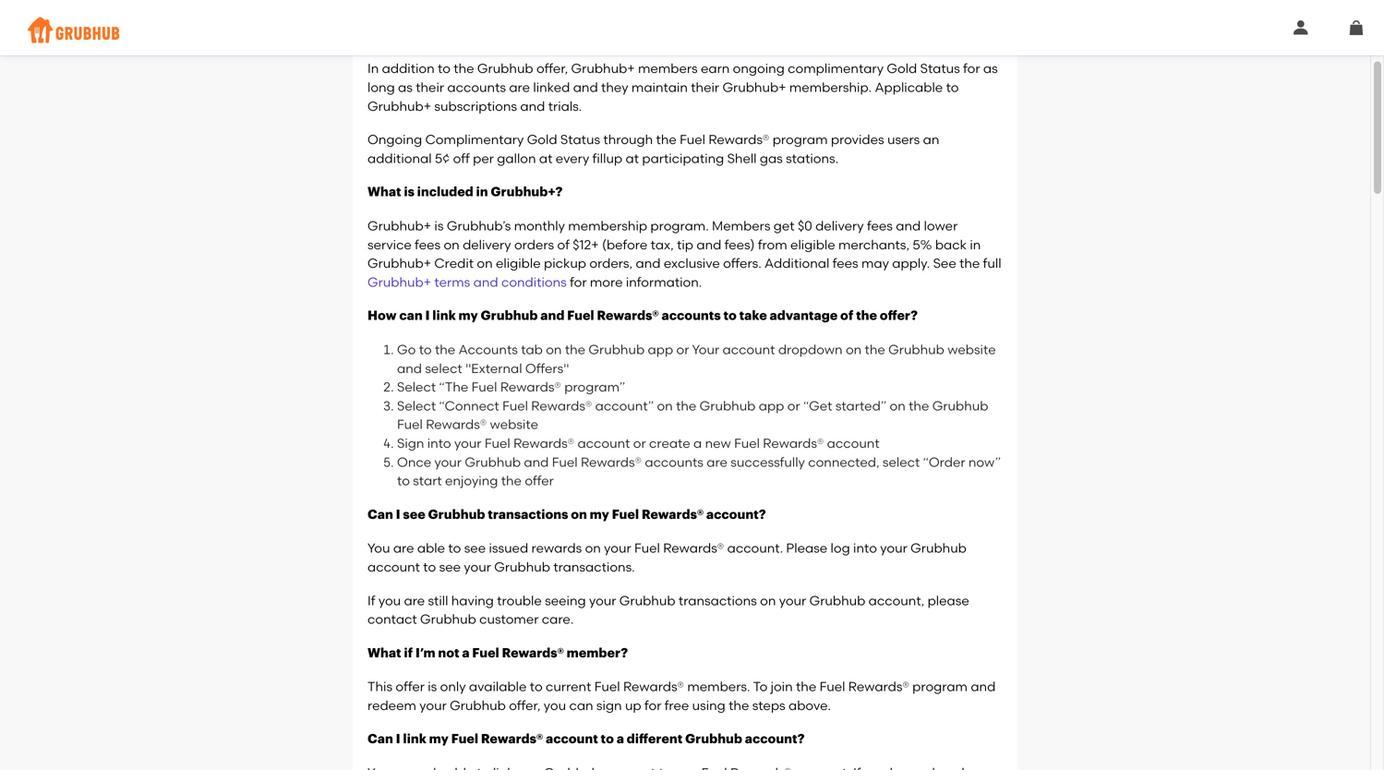 Task type: locate. For each thing, give the bounding box(es) containing it.
a right the not
[[462, 647, 470, 660]]

are inside go to the accounts tab on the grubhub app or your account dropdown on the grubhub website and select "external offers" select "the fuel rewards® program" select "connect fuel rewards® account" on the grubhub app or "get started" on the grubhub fuel rewards® website sign into your fuel rewards® account or create a new fuel rewards® account once your grubhub and fuel rewards® accounts are successfully connected, select "order now" to start enjoying the offer
[[707, 454, 728, 470]]

1 vertical spatial transactions
[[679, 593, 757, 608]]

of inside the grubhub+ is grubhub's monthly membership program. members get $0 delivery fees and lower service fees on delivery orders of $12+ (before tax, tip and fees) from eligible merchants, 5% back in grubhub+ credit on eligible pickup orders, and exclusive offers. additional fees may apply. see the full grubhub+ terms and conditions for more information.
[[557, 237, 570, 252]]

2 vertical spatial fees
[[833, 255, 858, 271]]

is inside this offer is only available to current fuel rewards® members. to join the fuel rewards® program and redeem your grubhub offer, you can sign up for free using the steps above.
[[428, 679, 437, 695]]

accounts up your
[[662, 310, 721, 322]]

for inside in addition to the grubhub offer, grubhub+ members earn ongoing complimentary gold status for as long as their accounts are linked and they maintain their grubhub+ membership. applicable to grubhub+ subscriptions and trials.
[[963, 61, 980, 76]]

0 vertical spatial fees
[[867, 218, 893, 234]]

0 horizontal spatial gold
[[527, 132, 557, 147]]

1 vertical spatial program
[[913, 679, 968, 695]]

0 vertical spatial gold
[[887, 61, 917, 76]]

fuel inside ongoing complimentary gold status through the fuel rewards® program provides users an additional 5¢ off per gallon at every fillup at participating shell gas stations.
[[680, 132, 706, 147]]

2 vertical spatial for
[[645, 698, 662, 713]]

grubhub up please
[[911, 540, 967, 556]]

are left the still
[[404, 593, 425, 608]]

is left only
[[428, 679, 437, 695]]

i down once
[[396, 508, 400, 521]]

0 vertical spatial offer,
[[537, 61, 568, 76]]

orders,
[[590, 255, 633, 271]]

status
[[920, 61, 960, 76], [560, 132, 600, 147]]

accounts up 'subscriptions'
[[447, 79, 506, 95]]

to
[[438, 61, 451, 76], [946, 79, 959, 95], [724, 310, 737, 322], [419, 342, 432, 357], [397, 473, 410, 489], [448, 540, 461, 556], [423, 559, 436, 575], [530, 679, 543, 695], [601, 733, 614, 746]]

1 vertical spatial into
[[853, 540, 877, 556]]

grubhub+?
[[491, 186, 563, 199]]

rewards® down 'more'
[[597, 310, 659, 322]]

account? up account.
[[706, 508, 766, 521]]

provides
[[831, 132, 884, 147]]

members
[[712, 218, 771, 234]]

rewards® down the "account,"
[[848, 679, 909, 695]]

are right you
[[393, 540, 414, 556]]

0 horizontal spatial you
[[378, 593, 401, 608]]

rewards® inside ongoing complimentary gold status through the fuel rewards® program provides users an additional 5¢ off per gallon at every fillup at participating shell gas stations.
[[709, 132, 770, 147]]

1 vertical spatial as
[[398, 79, 413, 95]]

eligible
[[791, 237, 835, 252], [496, 255, 541, 271]]

1 vertical spatial of
[[840, 310, 854, 322]]

the down the offer?
[[865, 342, 885, 357]]

delivery right $0
[[816, 218, 864, 234]]

grubhub inside this offer is only available to current fuel rewards® members. to join the fuel rewards® program and redeem your grubhub offer, you can sign up for free using the steps above.
[[450, 698, 506, 713]]

included
[[417, 186, 474, 199]]

account down account"
[[578, 435, 630, 451]]

1 horizontal spatial transactions
[[679, 593, 757, 608]]

grubhub down the still
[[420, 611, 476, 627]]

grubhub+ up the how
[[368, 274, 431, 290]]

0 horizontal spatial a
[[462, 647, 470, 660]]

2 horizontal spatial a
[[694, 435, 702, 451]]

as
[[983, 61, 998, 76], [398, 79, 413, 95]]

1 horizontal spatial or
[[676, 342, 689, 357]]

eligible down $0
[[791, 237, 835, 252]]

0 horizontal spatial offer
[[396, 679, 425, 695]]

started"
[[836, 398, 887, 414]]

0 vertical spatial into
[[427, 435, 451, 451]]

long
[[368, 79, 395, 95]]

into inside you are able to see issued rewards on your fuel rewards® account. please log into your grubhub account to see your grubhub transactions.
[[853, 540, 877, 556]]

0 horizontal spatial transactions
[[488, 508, 568, 521]]

the up participating
[[656, 132, 677, 147]]

is down included
[[434, 218, 444, 234]]

into right sign
[[427, 435, 451, 451]]

in up grubhub's
[[476, 186, 488, 199]]

1 vertical spatial in
[[970, 237, 981, 252]]

log
[[831, 540, 850, 556]]

are down new
[[707, 454, 728, 470]]

membership
[[568, 218, 647, 234]]

status up the every at top left
[[560, 132, 600, 147]]

grubhub
[[477, 61, 533, 76], [481, 310, 538, 322], [589, 342, 645, 357], [889, 342, 945, 357], [700, 398, 756, 414], [932, 398, 989, 414], [465, 454, 521, 470], [428, 508, 485, 521], [911, 540, 967, 556], [494, 559, 550, 575], [619, 593, 676, 608], [809, 593, 866, 608], [420, 611, 476, 627], [450, 698, 506, 713], [685, 733, 742, 746]]

a inside go to the accounts tab on the grubhub app or your account dropdown on the grubhub website and select "external offers" select "the fuel rewards® program" select "connect fuel rewards® account" on the grubhub app or "get started" on the grubhub fuel rewards® website sign into your fuel rewards® account or create a new fuel rewards® account once your grubhub and fuel rewards® accounts are successfully connected, select "order now" to start enjoying the offer
[[694, 435, 702, 451]]

gold up "applicable"
[[887, 61, 917, 76]]

grubhub down enjoying
[[428, 508, 485, 521]]

0 vertical spatial see
[[403, 508, 426, 521]]

still
[[428, 593, 448, 608]]

0 vertical spatial status
[[920, 61, 960, 76]]

1 vertical spatial select
[[883, 454, 920, 470]]

my down only
[[429, 733, 449, 746]]

0 vertical spatial as
[[983, 61, 998, 76]]

can down redeem
[[368, 733, 393, 746]]

see left 'issued'
[[464, 540, 486, 556]]

your down only
[[420, 698, 447, 713]]

every
[[556, 150, 589, 166]]

the left full
[[960, 255, 980, 271]]

are inside you are able to see issued rewards on your fuel rewards® account. please log into your grubhub account to see your grubhub transactions.
[[393, 540, 414, 556]]

a left new
[[694, 435, 702, 451]]

0 horizontal spatial their
[[416, 79, 444, 95]]

for inside the grubhub+ is grubhub's monthly membership program. members get $0 delivery fees and lower service fees on delivery orders of $12+ (before tax, tip and fees) from eligible merchants, 5% back in grubhub+ credit on eligible pickup orders, and exclusive offers. additional fees may apply. see the full grubhub+ terms and conditions for more information.
[[570, 274, 587, 290]]

0 vertical spatial a
[[694, 435, 702, 451]]

delivery
[[816, 218, 864, 234], [463, 237, 511, 252]]

in
[[476, 186, 488, 199], [970, 237, 981, 252]]

1 horizontal spatial link
[[432, 310, 456, 322]]

if
[[368, 593, 375, 608]]

rewards®
[[709, 132, 770, 147], [597, 310, 659, 322], [500, 379, 561, 395], [531, 398, 592, 414], [426, 417, 487, 432], [514, 435, 574, 451], [763, 435, 824, 451], [581, 454, 642, 470], [642, 508, 704, 521], [663, 540, 724, 556], [502, 647, 564, 660], [623, 679, 684, 695], [848, 679, 909, 695], [481, 733, 543, 746]]

1 horizontal spatial can
[[569, 698, 593, 713]]

for inside this offer is only available to current fuel rewards® members. to join the fuel rewards® program and redeem your grubhub offer, you can sign up for free using the steps above.
[[645, 698, 662, 713]]

rewards® down program"
[[531, 398, 592, 414]]

program up stations.
[[773, 132, 828, 147]]

to right go
[[419, 342, 432, 357]]

small image
[[1294, 20, 1309, 35], [1349, 20, 1364, 35]]

ongoing
[[733, 61, 785, 76]]

the inside in addition to the grubhub offer, grubhub+ members earn ongoing complimentary gold status for as long as their accounts are linked and they maintain their grubhub+ membership. applicable to grubhub+ subscriptions and trials.
[[454, 61, 474, 76]]

offer, up the linked
[[537, 61, 568, 76]]

1 their from the left
[[416, 79, 444, 95]]

program down please
[[913, 679, 968, 695]]

1 vertical spatial what
[[368, 647, 401, 660]]

for
[[963, 61, 980, 76], [570, 274, 587, 290], [645, 698, 662, 713]]

subscriptions
[[434, 98, 517, 114]]

pickup
[[544, 255, 586, 271]]

grubhub down log
[[809, 593, 866, 608]]

1 can from the top
[[368, 508, 393, 521]]

1 horizontal spatial as
[[983, 61, 998, 76]]

rewards® up successfully on the bottom right of page
[[763, 435, 824, 451]]

2 at from the left
[[626, 150, 639, 166]]

enjoying
[[445, 473, 498, 489]]

1 vertical spatial eligible
[[496, 255, 541, 271]]

program.
[[651, 218, 709, 234]]

you are able to see issued rewards on your fuel rewards® account. please log into your grubhub account to see your grubhub transactions.
[[368, 540, 967, 575]]

exclusive
[[664, 255, 720, 271]]

0 horizontal spatial of
[[557, 237, 570, 252]]

gold up gallon
[[527, 132, 557, 147]]

see
[[403, 508, 426, 521], [464, 540, 486, 556], [439, 559, 461, 575]]

i'm
[[415, 647, 436, 660]]

gold inside ongoing complimentary gold status through the fuel rewards® program provides users an additional 5¢ off per gallon at every fillup at participating shell gas stations.
[[527, 132, 557, 147]]

1 horizontal spatial you
[[544, 698, 566, 713]]

0 horizontal spatial see
[[403, 508, 426, 521]]

1 vertical spatial can
[[569, 698, 593, 713]]

0 vertical spatial website
[[948, 342, 996, 357]]

grubhub up 'subscriptions'
[[477, 61, 533, 76]]

select left '"order'
[[883, 454, 920, 470]]

their down earn
[[691, 79, 719, 95]]

can right the how
[[399, 310, 423, 322]]

select up "the
[[425, 360, 462, 376]]

or left create
[[633, 435, 646, 451]]

fillup
[[593, 150, 623, 166]]

0 vertical spatial for
[[963, 61, 980, 76]]

on down account.
[[760, 593, 776, 608]]

of right advantage
[[840, 310, 854, 322]]

0 horizontal spatial into
[[427, 435, 451, 451]]

your
[[692, 342, 720, 357]]

account down sign
[[546, 733, 598, 746]]

0 vertical spatial my
[[459, 310, 478, 322]]

free
[[665, 698, 689, 713]]

can up you
[[368, 508, 393, 521]]

take
[[739, 310, 767, 322]]

0 vertical spatial is
[[404, 186, 415, 199]]

a left different
[[617, 733, 624, 746]]

is for what
[[404, 186, 415, 199]]

2 their from the left
[[691, 79, 719, 95]]

select
[[397, 379, 436, 395], [397, 398, 436, 414]]

0 vertical spatial select
[[397, 379, 436, 395]]

2 vertical spatial is
[[428, 679, 437, 695]]

into right log
[[853, 540, 877, 556]]

1 horizontal spatial gold
[[887, 61, 917, 76]]

program inside ongoing complimentary gold status through the fuel rewards® program provides users an additional 5¢ off per gallon at every fillup at participating shell gas stations.
[[773, 132, 828, 147]]

your up the "account,"
[[880, 540, 908, 556]]

my
[[459, 310, 478, 322], [590, 508, 609, 521], [429, 733, 449, 746]]

rewards® up up
[[623, 679, 684, 695]]

0 horizontal spatial eligible
[[496, 255, 541, 271]]

my up transactions. at bottom left
[[590, 508, 609, 521]]

link down terms
[[432, 310, 456, 322]]

start
[[413, 473, 442, 489]]

1 horizontal spatial a
[[617, 733, 624, 746]]

2 select from the top
[[397, 398, 436, 414]]

1 vertical spatial select
[[397, 398, 436, 414]]

a
[[694, 435, 702, 451], [462, 647, 470, 660], [617, 733, 624, 746]]

website down "connect
[[490, 417, 538, 432]]

can for can i see grubhub transactions on my fuel rewards® account?
[[368, 508, 393, 521]]

fees up merchants,
[[867, 218, 893, 234]]

your
[[454, 435, 482, 451], [434, 454, 462, 470], [604, 540, 631, 556], [880, 540, 908, 556], [464, 559, 491, 575], [589, 593, 616, 608], [779, 593, 806, 608], [420, 698, 447, 713]]

1 horizontal spatial in
[[970, 237, 981, 252]]

link down redeem
[[403, 733, 427, 746]]

apply.
[[892, 255, 930, 271]]

1 vertical spatial you
[[544, 698, 566, 713]]

grubhub logo image
[[28, 12, 120, 48]]

are left the linked
[[509, 79, 530, 95]]

tip
[[677, 237, 694, 252]]

rewards® up can i see grubhub transactions on my fuel rewards® account?
[[514, 435, 574, 451]]

at left the every at top left
[[539, 150, 553, 166]]

can i see grubhub transactions on my fuel rewards® account?
[[368, 508, 766, 521]]

i down redeem
[[396, 733, 400, 746]]

0 horizontal spatial for
[[570, 274, 587, 290]]

may
[[862, 255, 889, 271]]

1 horizontal spatial their
[[691, 79, 719, 95]]

"external
[[465, 360, 522, 376]]

linked
[[533, 79, 570, 95]]

2 vertical spatial i
[[396, 733, 400, 746]]

i
[[425, 310, 430, 322], [396, 508, 400, 521], [396, 733, 400, 746]]

"connect
[[439, 398, 499, 414]]

rewards® down customer
[[502, 647, 564, 660]]

participating
[[642, 150, 724, 166]]

2 horizontal spatial or
[[787, 398, 800, 414]]

0 horizontal spatial fees
[[415, 237, 441, 252]]

can down current
[[569, 698, 593, 713]]

2 horizontal spatial see
[[464, 540, 486, 556]]

0 horizontal spatial program
[[773, 132, 828, 147]]

1 horizontal spatial for
[[645, 698, 662, 713]]

app down how can i link my grubhub and fuel rewards® accounts to take advantage of the offer? at the top of page
[[648, 342, 673, 357]]

0 vertical spatial accounts
[[447, 79, 506, 95]]

transactions
[[488, 508, 568, 521], [679, 593, 757, 608]]

1 at from the left
[[539, 150, 553, 166]]

rewards
[[531, 540, 582, 556]]

0 horizontal spatial status
[[560, 132, 600, 147]]

please
[[786, 540, 828, 556]]

1 horizontal spatial small image
[[1349, 20, 1364, 35]]

1 horizontal spatial program
[[913, 679, 968, 695]]

0 vertical spatial delivery
[[816, 218, 864, 234]]

you right "if" at bottom
[[378, 593, 401, 608]]

is
[[404, 186, 415, 199], [434, 218, 444, 234], [428, 679, 437, 695]]

of up pickup
[[557, 237, 570, 252]]

1 vertical spatial offer,
[[509, 698, 541, 713]]

see down start
[[403, 508, 426, 521]]

you down current
[[544, 698, 566, 713]]

grubhub down available
[[450, 698, 506, 713]]

0 vertical spatial transactions
[[488, 508, 568, 521]]

0 horizontal spatial app
[[648, 342, 673, 357]]

"the
[[439, 379, 468, 395]]

my down grubhub+ terms and conditions 'link'
[[459, 310, 478, 322]]

how can i link my grubhub and fuel rewards® accounts to take advantage of the offer?
[[368, 310, 918, 322]]

2 vertical spatial accounts
[[645, 454, 704, 470]]

on up grubhub+ terms and conditions 'link'
[[477, 255, 493, 271]]

how
[[368, 310, 397, 322]]

transactions inside if you are still having trouble seeing your grubhub transactions on your grubhub account, please contact grubhub customer care.
[[679, 593, 757, 608]]

0 horizontal spatial website
[[490, 417, 538, 432]]

offer up can i see grubhub transactions on my fuel rewards® account?
[[525, 473, 554, 489]]

select
[[425, 360, 462, 376], [883, 454, 920, 470]]

0 horizontal spatial select
[[425, 360, 462, 376]]

to left current
[[530, 679, 543, 695]]

1 select from the top
[[397, 379, 436, 395]]

1 horizontal spatial see
[[439, 559, 461, 575]]

your up start
[[434, 454, 462, 470]]

rewards® inside you are able to see issued rewards on your fuel rewards® account. please log into your grubhub account to see your grubhub transactions.
[[663, 540, 724, 556]]

1 horizontal spatial into
[[853, 540, 877, 556]]

1 vertical spatial status
[[560, 132, 600, 147]]

1 vertical spatial link
[[403, 733, 427, 746]]

1 horizontal spatial app
[[759, 398, 784, 414]]

delivery down grubhub's
[[463, 237, 511, 252]]

into
[[427, 435, 451, 451], [853, 540, 877, 556]]

accounts down create
[[645, 454, 704, 470]]

1 horizontal spatial offer
[[525, 473, 554, 489]]

0 vertical spatial app
[[648, 342, 673, 357]]

2 vertical spatial or
[[633, 435, 646, 451]]

2 what from the top
[[368, 647, 401, 660]]

their down addition
[[416, 79, 444, 95]]

1 vertical spatial i
[[396, 508, 400, 521]]

into inside go to the accounts tab on the grubhub app or your account dropdown on the grubhub website and select "external offers" select "the fuel rewards® program" select "connect fuel rewards® account" on the grubhub app or "get started" on the grubhub fuel rewards® website sign into your fuel rewards® account or create a new fuel rewards® account once your grubhub and fuel rewards® accounts are successfully connected, select "order now" to start enjoying the offer
[[427, 435, 451, 451]]

the up 'subscriptions'
[[454, 61, 474, 76]]

1 vertical spatial fees
[[415, 237, 441, 252]]

fees left may
[[833, 255, 858, 271]]

tax,
[[651, 237, 674, 252]]

program
[[773, 132, 828, 147], [913, 679, 968, 695]]

1 what from the top
[[368, 186, 401, 199]]

on up create
[[657, 398, 673, 414]]

customer
[[479, 611, 539, 627]]

shell
[[727, 150, 757, 166]]

you
[[368, 540, 390, 556]]

are
[[509, 79, 530, 95], [707, 454, 728, 470], [393, 540, 414, 556], [404, 593, 425, 608]]

offers.
[[723, 255, 762, 271]]

0 horizontal spatial can
[[399, 310, 423, 322]]

complimentary
[[425, 132, 524, 147]]

at down "through"
[[626, 150, 639, 166]]

2 can from the top
[[368, 733, 393, 746]]

1 vertical spatial website
[[490, 417, 538, 432]]

is inside the grubhub+ is grubhub's monthly membership program. members get $0 delivery fees and lower service fees on delivery orders of $12+ (before tax, tip and fees) from eligible merchants, 5% back in grubhub+ credit on eligible pickup orders, and exclusive offers. additional fees may apply. see the full grubhub+ terms and conditions for more information.
[[434, 218, 444, 234]]

can inside this offer is only available to current fuel rewards® members. to join the fuel rewards® program and redeem your grubhub offer, you can sign up for free using the steps above.
[[569, 698, 593, 713]]

1 vertical spatial accounts
[[662, 310, 721, 322]]

1 vertical spatial offer
[[396, 679, 425, 695]]

1 vertical spatial for
[[570, 274, 587, 290]]

0 vertical spatial select
[[425, 360, 462, 376]]

accounts inside in addition to the grubhub offer, grubhub+ members earn ongoing complimentary gold status for as long as their accounts are linked and they maintain their grubhub+ membership. applicable to grubhub+ subscriptions and trials.
[[447, 79, 506, 95]]

offer
[[525, 473, 554, 489], [396, 679, 425, 695]]

not
[[438, 647, 460, 660]]

app
[[648, 342, 673, 357], [759, 398, 784, 414]]

status inside ongoing complimentary gold status through the fuel rewards® program provides users an additional 5¢ off per gallon at every fillup at participating shell gas stations.
[[560, 132, 600, 147]]

grubhub+ down 'service'
[[368, 255, 431, 271]]

if you are still having trouble seeing your grubhub transactions on your grubhub account, please contact grubhub customer care.
[[368, 593, 969, 627]]

members.
[[687, 679, 750, 695]]

full
[[983, 255, 1002, 271]]



Task type: describe. For each thing, give the bounding box(es) containing it.
on right 'dropdown'
[[846, 342, 862, 357]]

your up transactions. at bottom left
[[604, 540, 631, 556]]

additional
[[368, 150, 432, 166]]

your down transactions. at bottom left
[[589, 593, 616, 608]]

1 horizontal spatial delivery
[[816, 218, 864, 234]]

i for see
[[396, 508, 400, 521]]

account down take
[[723, 342, 775, 357]]

the down members.
[[729, 698, 749, 713]]

service
[[368, 237, 412, 252]]

on up credit
[[444, 237, 460, 252]]

1 vertical spatial see
[[464, 540, 486, 556]]

account"
[[595, 398, 654, 414]]

and inside this offer is only available to current fuel rewards® members. to join the fuel rewards® program and redeem your grubhub offer, you can sign up for free using the steps above.
[[971, 679, 996, 695]]

2 vertical spatial a
[[617, 733, 624, 746]]

the right enjoying
[[501, 473, 522, 489]]

successfully
[[731, 454, 805, 470]]

0 vertical spatial can
[[399, 310, 423, 322]]

through
[[603, 132, 653, 147]]

advantage
[[770, 310, 838, 322]]

fuel inside you are able to see issued rewards on your fuel rewards® account. please log into your grubhub account to see your grubhub transactions.
[[634, 540, 660, 556]]

the left the offer?
[[856, 310, 877, 322]]

2 horizontal spatial fees
[[867, 218, 893, 234]]

rewards® down available
[[481, 733, 543, 746]]

1 vertical spatial or
[[787, 398, 800, 414]]

grubhub+ down ongoing
[[723, 79, 786, 95]]

i for link
[[396, 733, 400, 746]]

account inside you are able to see issued rewards on your fuel rewards® account. please log into your grubhub account to see your grubhub transactions.
[[368, 559, 420, 575]]

sign
[[397, 435, 424, 451]]

program"
[[564, 379, 625, 395]]

on right started" at the right bottom of the page
[[890, 398, 906, 414]]

trouble
[[497, 593, 542, 608]]

grubhub down using
[[685, 733, 742, 746]]

grubhub+ down long
[[368, 98, 431, 114]]

sign
[[596, 698, 622, 713]]

your inside this offer is only available to current fuel rewards® members. to join the fuel rewards® program and redeem your grubhub offer, you can sign up for free using the steps above.
[[420, 698, 447, 713]]

to down sign
[[601, 733, 614, 746]]

what for what if i'm not a fuel rewards® member?
[[368, 647, 401, 660]]

grubhub+ up 'service'
[[368, 218, 431, 234]]

this
[[368, 679, 393, 695]]

care.
[[542, 611, 574, 627]]

join
[[771, 679, 793, 695]]

grubhub up '"order'
[[932, 398, 989, 414]]

transactions.
[[553, 559, 635, 575]]

in addition to the grubhub offer, grubhub+ members earn ongoing complimentary gold status for as long as their accounts are linked and they maintain their grubhub+ membership. applicable to grubhub+ subscriptions and trials.
[[368, 61, 998, 114]]

go
[[397, 342, 416, 357]]

$0
[[798, 218, 812, 234]]

to right able
[[448, 540, 461, 556]]

what for what is included in grubhub+?
[[368, 186, 401, 199]]

member?
[[567, 647, 628, 660]]

grubhub's
[[447, 218, 511, 234]]

information.
[[626, 274, 702, 290]]

more
[[590, 274, 623, 290]]

1 horizontal spatial fees
[[833, 255, 858, 271]]

gallon
[[497, 150, 536, 166]]

grubhub up new
[[700, 398, 756, 414]]

gas
[[760, 150, 783, 166]]

addition
[[382, 61, 435, 76]]

available
[[469, 679, 527, 695]]

grubhub down 'issued'
[[494, 559, 550, 575]]

status inside in addition to the grubhub offer, grubhub+ members earn ongoing complimentary gold status for as long as their accounts are linked and they maintain their grubhub+ membership. applicable to grubhub+ subscriptions and trials.
[[920, 61, 960, 76]]

the up the offers"
[[565, 342, 586, 357]]

grubhub up enjoying
[[465, 454, 521, 470]]

go to the accounts tab on the grubhub app or your account dropdown on the grubhub website and select "external offers" select "the fuel rewards® program" select "connect fuel rewards® account" on the grubhub app or "get started" on the grubhub fuel rewards® website sign into your fuel rewards® account or create a new fuel rewards® account once your grubhub and fuel rewards® accounts are successfully connected, select "order now" to start enjoying the offer
[[397, 342, 1001, 489]]

you inside this offer is only available to current fuel rewards® members. to join the fuel rewards® program and redeem your grubhub offer, you can sign up for free using the steps above.
[[544, 698, 566, 713]]

to left take
[[724, 310, 737, 322]]

rewards® down account"
[[581, 454, 642, 470]]

0 vertical spatial or
[[676, 342, 689, 357]]

current
[[546, 679, 591, 695]]

are inside in addition to the grubhub offer, grubhub+ members earn ongoing complimentary gold status for as long as their accounts are linked and they maintain their grubhub+ membership. applicable to grubhub+ subscriptions and trials.
[[509, 79, 530, 95]]

ongoing
[[368, 132, 422, 147]]

credit
[[434, 255, 474, 271]]

2 small image from the left
[[1349, 20, 1364, 35]]

to down able
[[423, 559, 436, 575]]

grubhub down how can i link my grubhub and fuel rewards® accounts to take advantage of the offer? at the top of page
[[589, 342, 645, 357]]

"order
[[923, 454, 966, 470]]

your down "connect
[[454, 435, 482, 451]]

your down please
[[779, 593, 806, 608]]

"get
[[803, 398, 833, 414]]

now"
[[969, 454, 1001, 470]]

2 horizontal spatial my
[[590, 508, 609, 521]]

dropdown
[[778, 342, 843, 357]]

grubhub down the offer?
[[889, 342, 945, 357]]

applicable
[[875, 79, 943, 95]]

grubhub+ terms and conditions link
[[368, 274, 567, 290]]

orders
[[514, 237, 554, 252]]

0 horizontal spatial link
[[403, 733, 427, 746]]

the up "the
[[435, 342, 455, 357]]

to down once
[[397, 473, 410, 489]]

0 horizontal spatial as
[[398, 79, 413, 95]]

your up having
[[464, 559, 491, 575]]

1 small image from the left
[[1294, 20, 1309, 35]]

grubhub+ up they
[[571, 61, 635, 76]]

0 vertical spatial account?
[[706, 508, 766, 521]]

ongoing complimentary gold status through the fuel rewards® program provides users an additional 5¢ off per gallon at every fillup at participating shell gas stations.
[[368, 132, 940, 166]]

gold inside in addition to the grubhub offer, grubhub+ members earn ongoing complimentary gold status for as long as their accounts are linked and they maintain their grubhub+ membership. applicable to grubhub+ subscriptions and trials.
[[887, 61, 917, 76]]

members
[[638, 61, 698, 76]]

to inside this offer is only available to current fuel rewards® members. to join the fuel rewards® program and redeem your grubhub offer, you can sign up for free using the steps above.
[[530, 679, 543, 695]]

are inside if you are still having trouble seeing your grubhub transactions on your grubhub account, please contact grubhub customer care.
[[404, 593, 425, 608]]

in
[[368, 61, 379, 76]]

to
[[753, 679, 768, 695]]

account.
[[727, 540, 783, 556]]

terms
[[434, 274, 470, 290]]

can for can i link my fuel rewards® account to a different grubhub account?
[[368, 733, 393, 746]]

1 vertical spatial account?
[[745, 733, 805, 746]]

grubhub inside in addition to the grubhub offer, grubhub+ members earn ongoing complimentary gold status for as long as their accounts are linked and they maintain their grubhub+ membership. applicable to grubhub+ subscriptions and trials.
[[477, 61, 533, 76]]

the inside ongoing complimentary gold status through the fuel rewards® program provides users an additional 5¢ off per gallon at every fillup at participating shell gas stations.
[[656, 132, 677, 147]]

offer, inside this offer is only available to current fuel rewards® members. to join the fuel rewards® program and redeem your grubhub offer, you can sign up for free using the steps above.
[[509, 698, 541, 713]]

the up above.
[[796, 679, 817, 695]]

the up create
[[676, 398, 697, 414]]

up
[[625, 698, 641, 713]]

to right "applicable"
[[946, 79, 959, 95]]

off
[[453, 150, 470, 166]]

get
[[774, 218, 795, 234]]

trials.
[[548, 98, 582, 114]]

the right started" at the right bottom of the page
[[909, 398, 929, 414]]

1 horizontal spatial website
[[948, 342, 996, 357]]

account up connected,
[[827, 435, 880, 451]]

only
[[440, 679, 466, 695]]

connected,
[[808, 454, 880, 470]]

grubhub down you are able to see issued rewards on your fuel rewards® account. please log into your grubhub account to see your grubhub transactions.
[[619, 593, 676, 608]]

rewards® up you are able to see issued rewards on your fuel rewards® account. please log into your grubhub account to see your grubhub transactions.
[[642, 508, 704, 521]]

above.
[[789, 698, 831, 713]]

steps
[[752, 698, 786, 713]]

1 vertical spatial a
[[462, 647, 470, 660]]

what if i'm not a fuel rewards® member?
[[368, 647, 628, 660]]

1 horizontal spatial of
[[840, 310, 854, 322]]

offer inside this offer is only available to current fuel rewards® members. to join the fuel rewards® program and redeem your grubhub offer, you can sign up for free using the steps above.
[[396, 679, 425, 695]]

5¢
[[435, 150, 450, 166]]

(before
[[602, 237, 648, 252]]

grubhub up accounts
[[481, 310, 538, 322]]

you inside if you are still having trouble seeing your grubhub transactions on your grubhub account, please contact grubhub customer care.
[[378, 593, 401, 608]]

stations.
[[786, 150, 839, 166]]

back
[[935, 237, 967, 252]]

rewards® down the offers"
[[500, 379, 561, 395]]

issued
[[489, 540, 528, 556]]

redeem
[[368, 698, 416, 713]]

offer, inside in addition to the grubhub offer, grubhub+ members earn ongoing complimentary gold status for as long as their accounts are linked and they maintain their grubhub+ membership. applicable to grubhub+ subscriptions and trials.
[[537, 61, 568, 76]]

to right addition
[[438, 61, 451, 76]]

0 horizontal spatial or
[[633, 435, 646, 451]]

maintain
[[632, 79, 688, 95]]

merchants,
[[839, 237, 910, 252]]

2 vertical spatial see
[[439, 559, 461, 575]]

on inside if you are still having trouble seeing your grubhub transactions on your grubhub account, please contact grubhub customer care.
[[760, 593, 776, 608]]

they
[[601, 79, 628, 95]]

contact
[[368, 611, 417, 627]]

different
[[627, 733, 683, 746]]

per
[[473, 150, 494, 166]]

1 horizontal spatial eligible
[[791, 237, 835, 252]]

0 vertical spatial in
[[476, 186, 488, 199]]

in inside the grubhub+ is grubhub's monthly membership program. members get $0 delivery fees and lower service fees on delivery orders of $12+ (before tax, tip and fees) from eligible merchants, 5% back in grubhub+ credit on eligible pickup orders, and exclusive offers. additional fees may apply. see the full grubhub+ terms and conditions for more information.
[[970, 237, 981, 252]]

what is included in grubhub+?
[[368, 186, 563, 199]]

2 vertical spatial my
[[429, 733, 449, 746]]

fees)
[[725, 237, 755, 252]]

$12+
[[573, 237, 599, 252]]

on inside you are able to see issued rewards on your fuel rewards® account. please log into your grubhub account to see your grubhub transactions.
[[585, 540, 601, 556]]

having
[[451, 593, 494, 608]]

tab
[[521, 342, 543, 357]]

earn
[[701, 61, 730, 76]]

membership.
[[789, 79, 872, 95]]

the inside the grubhub+ is grubhub's monthly membership program. members get $0 delivery fees and lower service fees on delivery orders of $12+ (before tax, tip and fees) from eligible merchants, 5% back in grubhub+ credit on eligible pickup orders, and exclusive offers. additional fees may apply. see the full grubhub+ terms and conditions for more information.
[[960, 255, 980, 271]]

rewards® down "connect
[[426, 417, 487, 432]]

offer inside go to the accounts tab on the grubhub app or your account dropdown on the grubhub website and select "external offers" select "the fuel rewards® program" select "connect fuel rewards® account" on the grubhub app or "get started" on the grubhub fuel rewards® website sign into your fuel rewards® account or create a new fuel rewards® account once your grubhub and fuel rewards® accounts are successfully connected, select "order now" to start enjoying the offer
[[525, 473, 554, 489]]

0 horizontal spatial delivery
[[463, 237, 511, 252]]

on up the offers"
[[546, 342, 562, 357]]

able
[[417, 540, 445, 556]]

seeing
[[545, 593, 586, 608]]

this offer is only available to current fuel rewards® members. to join the fuel rewards® program and redeem your grubhub offer, you can sign up for free using the steps above.
[[368, 679, 996, 713]]

complimentary
[[788, 61, 884, 76]]

1 vertical spatial app
[[759, 398, 784, 414]]

on up 'rewards'
[[571, 508, 587, 521]]

offer?
[[880, 310, 918, 322]]

program inside this offer is only available to current fuel rewards® members. to join the fuel rewards® program and redeem your grubhub offer, you can sign up for free using the steps above.
[[913, 679, 968, 695]]

is for grubhub+
[[434, 218, 444, 234]]

accounts inside go to the accounts tab on the grubhub app or your account dropdown on the grubhub website and select "external offers" select "the fuel rewards® program" select "connect fuel rewards® account" on the grubhub app or "get started" on the grubhub fuel rewards® website sign into your fuel rewards® account or create a new fuel rewards® account once your grubhub and fuel rewards® accounts are successfully connected, select "order now" to start enjoying the offer
[[645, 454, 704, 470]]

0 vertical spatial i
[[425, 310, 430, 322]]



Task type: vqa. For each thing, say whether or not it's contained in the screenshot.
the middle HOMEMADE
no



